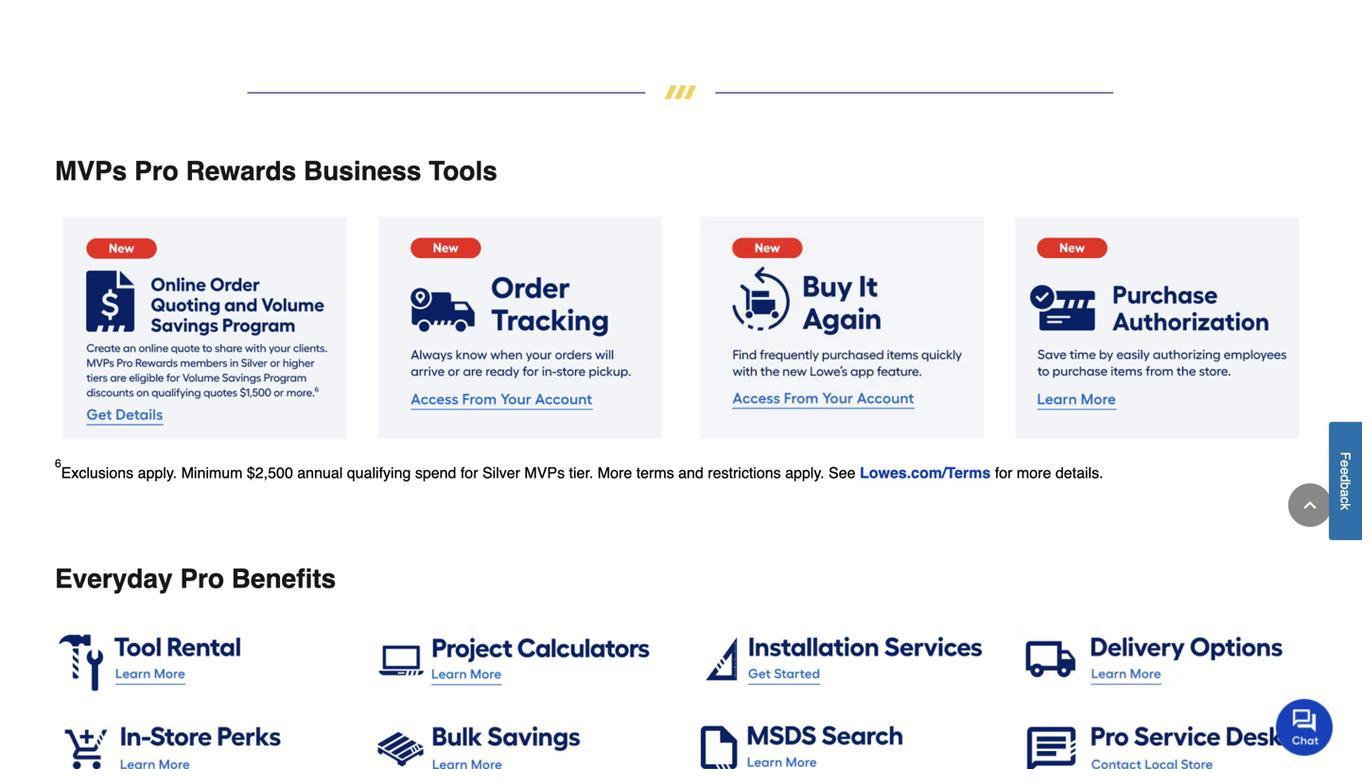 Task type: vqa. For each thing, say whether or not it's contained in the screenshot.
THE WORKSTATION
no



Task type: describe. For each thing, give the bounding box(es) containing it.
6
[[55, 457, 61, 470]]

minimum
[[181, 464, 243, 482]]

and
[[678, 464, 704, 482]]

f
[[1338, 452, 1353, 460]]

silver
[[482, 464, 520, 482]]

rewards
[[186, 156, 296, 186]]

lowes.com/terms link
[[860, 464, 991, 482]]

a shopping cart icon. image
[[59, 716, 347, 769]]

chevron up image
[[1301, 496, 1320, 515]]

see
[[829, 464, 856, 482]]

2 e from the top
[[1338, 467, 1353, 475]]

spend
[[415, 464, 456, 482]]

1 apply. from the left
[[138, 464, 177, 482]]

6 exclusions apply. minimum $2,500 annual qualifying spend for silver mvps tier. more terms and restrictions apply. see lowes.com/terms for more details.
[[55, 457, 1103, 482]]

qualifying
[[347, 464, 411, 482]]

$2,500
[[247, 464, 293, 482]]

business
[[304, 156, 421, 186]]

c
[[1338, 497, 1353, 503]]

f e e d b a c k
[[1338, 452, 1353, 510]]

0 horizontal spatial mvps
[[55, 156, 127, 186]]

d
[[1338, 475, 1353, 482]]

everyday pro benefits
[[55, 564, 336, 594]]

page divider image
[[55, 86, 1307, 99]]

a shipping pallet icon. image
[[377, 716, 666, 769]]

f e e d b a c k button
[[1329, 422, 1362, 540]]

pro for mvps
[[134, 156, 178, 186]]



Task type: locate. For each thing, give the bounding box(es) containing it.
1 horizontal spatial for
[[995, 464, 1013, 482]]

1 horizontal spatial apply.
[[785, 464, 824, 482]]

for
[[461, 464, 478, 482], [995, 464, 1013, 482]]

e
[[1338, 460, 1353, 467], [1338, 467, 1353, 475]]

1 horizontal spatial pro
[[180, 564, 224, 594]]

pro up 'a hammer and wrench icon.'
[[180, 564, 224, 594]]

1 for from the left
[[461, 464, 478, 482]]

annual
[[297, 464, 343, 482]]

more
[[1017, 464, 1051, 482]]

terms
[[636, 464, 674, 482]]

0 vertical spatial pro
[[134, 156, 178, 186]]

pro for everyday
[[180, 564, 224, 594]]

buy it again. find frequently purchased items quickly with the new lowe's app feature. image
[[700, 216, 985, 438]]

a sheet of paper icon. image
[[696, 716, 985, 769]]

a blue speed square icon. image
[[696, 624, 985, 693]]

a chat window icon. image
[[1015, 716, 1303, 769]]

mvps pro rewards business tools
[[55, 156, 497, 186]]

1 e from the top
[[1338, 460, 1353, 467]]

scroll to top element
[[1288, 483, 1332, 527]]

a laptop computer icon. image
[[377, 624, 666, 693]]

details.
[[1055, 464, 1103, 482]]

more
[[598, 464, 632, 482]]

for left more
[[995, 464, 1013, 482]]

e up "b"
[[1338, 467, 1353, 475]]

purchase authorization. save time by easily authorizing employees to purchase items from the store. image
[[1015, 216, 1300, 438]]

order tracking. know when your orders will arrive or are ready for in-store pickup. image
[[377, 216, 662, 438]]

e up the d
[[1338, 460, 1353, 467]]

k
[[1338, 503, 1353, 510]]

restrictions
[[708, 464, 781, 482]]

for left 'silver'
[[461, 464, 478, 482]]

online order quoting and volume savings program. create online quotes to share with clients. image
[[62, 216, 347, 439]]

a hammer and wrench icon. image
[[59, 624, 347, 693]]

0 horizontal spatial pro
[[134, 156, 178, 186]]

mvps inside 6 exclusions apply. minimum $2,500 annual qualifying spend for silver mvps tier. more terms and restrictions apply. see lowes.com/terms for more details.
[[524, 464, 565, 482]]

benefits
[[232, 564, 336, 594]]

lowes.com/terms
[[860, 464, 991, 482]]

pro left rewards
[[134, 156, 178, 186]]

pro
[[134, 156, 178, 186], [180, 564, 224, 594]]

1 vertical spatial pro
[[180, 564, 224, 594]]

exclusions
[[61, 464, 134, 482]]

tools
[[429, 156, 497, 186]]

b
[[1338, 482, 1353, 489]]

2 apply. from the left
[[785, 464, 824, 482]]

a truck icon. image
[[1015, 624, 1303, 693]]

apply. left minimum
[[138, 464, 177, 482]]

mvps
[[55, 156, 127, 186], [524, 464, 565, 482]]

apply. left "see"
[[785, 464, 824, 482]]

chat invite button image
[[1276, 698, 1334, 756]]

tier.
[[569, 464, 593, 482]]

0 horizontal spatial apply.
[[138, 464, 177, 482]]

1 vertical spatial mvps
[[524, 464, 565, 482]]

everyday
[[55, 564, 173, 594]]

2 for from the left
[[995, 464, 1013, 482]]

apply.
[[138, 464, 177, 482], [785, 464, 824, 482]]

a
[[1338, 489, 1353, 497]]

0 vertical spatial mvps
[[55, 156, 127, 186]]

1 horizontal spatial mvps
[[524, 464, 565, 482]]

0 horizontal spatial for
[[461, 464, 478, 482]]



